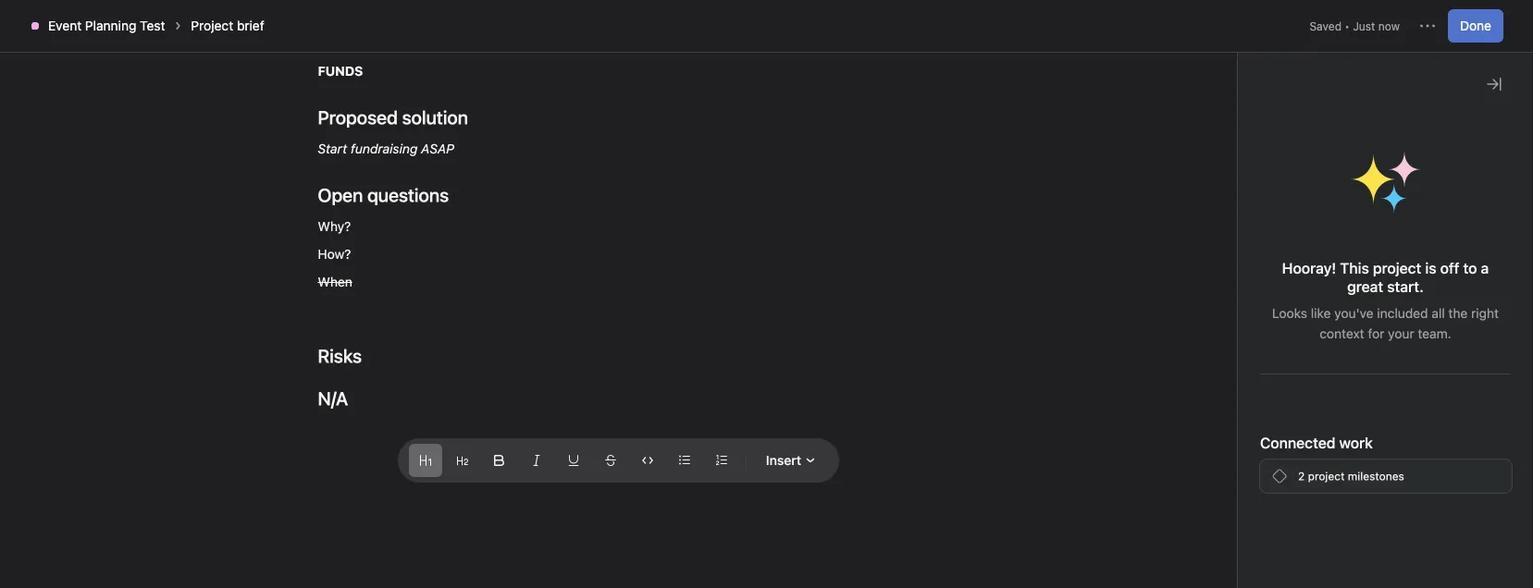 Task type: locate. For each thing, give the bounding box(es) containing it.
you joined 20 minutes ago
[[1211, 528, 1291, 565]]

start fundraising asap
[[318, 141, 454, 156]]

project right 2
[[1308, 470, 1345, 483]]

risks
[[318, 345, 362, 367]]

3 down the update "button"
[[1242, 483, 1249, 496]]

0 horizontal spatial event
[[48, 18, 82, 33]]

test
[[140, 18, 165, 33], [385, 273, 420, 295]]

update
[[1204, 229, 1255, 247], [1211, 458, 1261, 475]]

1 horizontal spatial event
[[257, 273, 304, 295]]

1 vertical spatial test
[[385, 273, 420, 295]]

my
[[1314, 16, 1330, 29]]

3 down bob link
[[1241, 334, 1248, 347]]

workflow link
[[456, 114, 528, 134]]

trial?
[[1333, 16, 1359, 29]]

how?
[[318, 247, 351, 262]]

bob for bob
[[1211, 481, 1235, 496]]

latest status update element
[[1188, 205, 1510, 365]]

included
[[1378, 306, 1429, 321]]

0 vertical spatial test
[[140, 18, 165, 33]]

—
[[424, 273, 440, 295]]

italics image
[[531, 455, 542, 466]]

2 vertical spatial ago
[[1272, 552, 1291, 565]]

0 likes. click to like this task image
[[1474, 324, 1489, 339]]

project
[[191, 18, 233, 33]]

update up 3 minutes ago
[[1211, 458, 1261, 475]]

bob link
[[1241, 315, 1265, 330]]

planning
[[85, 18, 136, 33], [308, 273, 380, 295]]

minutes down the update "button"
[[1252, 483, 1294, 496]]

hooray! this project is off to a great start.
[[1283, 260, 1489, 296]]

minutes down you joined button
[[1227, 552, 1269, 565]]

event
[[48, 18, 82, 33], [257, 273, 304, 295]]

list box
[[548, 7, 993, 37]]

joined
[[1240, 528, 1282, 546]]

0 vertical spatial planning
[[85, 18, 136, 33]]

3 minutes ago
[[1242, 483, 1316, 496]]

insert
[[766, 453, 802, 468]]

0 vertical spatial ago
[[1296, 334, 1315, 347]]

3
[[1241, 334, 1248, 347], [1242, 483, 1249, 496]]

0 horizontal spatial test
[[140, 18, 165, 33]]

proposed solution
[[318, 106, 468, 128]]

test left — at the left of page
[[385, 273, 420, 295]]

underline image
[[568, 455, 579, 466]]

ago
[[1296, 334, 1315, 347], [1297, 483, 1316, 496], [1272, 552, 1291, 565]]

document
[[273, 0, 964, 410]]

numbered list image
[[716, 455, 727, 466]]

0 horizontal spatial bob
[[1211, 481, 1235, 496]]

project brief
[[298, 299, 399, 321]]

update up summary
[[1204, 229, 1255, 247]]

1 horizontal spatial test
[[385, 273, 420, 295]]

1 vertical spatial project
[[1308, 470, 1345, 483]]

test left "project"
[[140, 18, 165, 33]]

bob down the update "button"
[[1211, 481, 1235, 496]]

update button
[[1211, 457, 1316, 476]]

add billing info button
[[1378, 9, 1473, 35]]

bob inside bob 3 minutes ago
[[1241, 315, 1265, 330]]

1 vertical spatial ago
[[1297, 483, 1316, 496]]

0 vertical spatial 3
[[1241, 334, 1248, 347]]

team.
[[1418, 326, 1452, 342]]

bold image
[[494, 455, 505, 466]]

workflow
[[471, 116, 528, 131]]

open questions
[[318, 184, 449, 206]]

1 vertical spatial bob
[[1211, 481, 1235, 496]]

minutes inside bob 3 minutes ago
[[1251, 334, 1293, 347]]

done button
[[1448, 9, 1504, 43]]

right
[[1472, 306, 1499, 321]]

planning inside "event planning test — project brief"
[[308, 273, 380, 295]]

event planning test
[[48, 18, 165, 33]]

heading 1 image
[[420, 455, 431, 466]]

bob left the looks
[[1241, 315, 1265, 330]]

looks like you've included all the right context for your team.
[[1273, 306, 1499, 342]]

1 horizontal spatial project
[[1373, 260, 1422, 277]]

bob for bob 3 minutes ago
[[1241, 315, 1265, 330]]

ago down connected work
[[1297, 483, 1316, 496]]

test for event planning test
[[140, 18, 165, 33]]

0 vertical spatial event
[[48, 18, 82, 33]]

bob
[[1241, 315, 1265, 330], [1211, 481, 1235, 496]]

project up great start.
[[1373, 260, 1422, 277]]

funds
[[318, 63, 363, 79]]

this
[[1340, 260, 1370, 277]]

ago down the looks
[[1296, 334, 1315, 347]]

0 vertical spatial project
[[1373, 260, 1422, 277]]

event for event planning test — project brief
[[257, 273, 304, 295]]

project
[[1373, 260, 1422, 277], [1308, 470, 1345, 483]]

like
[[1311, 306, 1331, 321]]

0 vertical spatial bob
[[1241, 315, 1265, 330]]

1 horizontal spatial planning
[[308, 273, 380, 295]]

minutes
[[1251, 334, 1293, 347], [1252, 483, 1294, 496], [1227, 552, 1269, 565]]

billing
[[1410, 16, 1442, 29]]

bulleted list image
[[679, 455, 690, 466]]

bob 3 minutes ago
[[1241, 315, 1315, 347]]

1 vertical spatial event
[[257, 273, 304, 295]]

20
[[1211, 552, 1224, 565]]

1 vertical spatial planning
[[308, 273, 380, 295]]

0 vertical spatial minutes
[[1251, 334, 1293, 347]]

timeline
[[290, 116, 341, 131]]

1 horizontal spatial bob
[[1241, 315, 1265, 330]]

test inside "event planning test — project brief"
[[385, 273, 420, 295]]

what's in my trial?
[[1262, 16, 1359, 29]]

done
[[1460, 18, 1492, 33]]

planning for event planning test
[[85, 18, 136, 33]]

3 inside bob 3 minutes ago
[[1241, 334, 1248, 347]]

in
[[1302, 16, 1311, 29]]

0 horizontal spatial planning
[[85, 18, 136, 33]]

minutes down bob link
[[1251, 334, 1293, 347]]

add
[[1386, 16, 1407, 29]]

update inside "button"
[[1211, 458, 1261, 475]]

key resources
[[236, 209, 354, 231]]

solution
[[402, 106, 468, 128]]

2 vertical spatial minutes
[[1227, 552, 1269, 565]]

ago down joined
[[1272, 552, 1291, 565]]

project brief
[[191, 18, 264, 33]]

code image
[[642, 455, 653, 466]]

insert button
[[754, 444, 828, 478]]

you
[[1211, 528, 1236, 546]]

event inside "event planning test — project brief"
[[257, 273, 304, 295]]

document containing proposed solution
[[273, 0, 964, 410]]

1 vertical spatial update
[[1211, 458, 1261, 475]]



Task type: describe. For each thing, give the bounding box(es) containing it.
add billing info
[[1386, 16, 1464, 29]]

ago inside bob 3 minutes ago
[[1296, 334, 1315, 347]]

ago inside you joined 20 minutes ago
[[1272, 552, 1291, 565]]

calendar link
[[364, 114, 434, 134]]

off
[[1441, 260, 1460, 277]]

project inside the hooray! this project is off to a great start.
[[1373, 260, 1422, 277]]

info
[[1445, 16, 1464, 29]]

now
[[1379, 19, 1400, 32]]

hooray!
[[1283, 260, 1337, 277]]

when
[[318, 274, 352, 290]]

0 vertical spatial update
[[1204, 229, 1255, 247]]

perfect
[[1204, 281, 1248, 296]]

asap
[[421, 141, 454, 156]]

great start.
[[1348, 278, 1424, 296]]

summary perfect
[[1204, 261, 1265, 296]]

questions
[[367, 184, 449, 206]]

what's in my trial? button
[[1254, 9, 1367, 35]]

proposed
[[318, 106, 398, 128]]

for
[[1368, 326, 1385, 342]]

all
[[1432, 306, 1445, 321]]

test for event planning test — project brief
[[385, 273, 420, 295]]

summary
[[1204, 261, 1265, 276]]

looks
[[1273, 306, 1308, 321]]

fundraising
[[351, 141, 418, 156]]

is
[[1426, 260, 1437, 277]]

minutes inside you joined 20 minutes ago
[[1227, 552, 1269, 565]]

milestones
[[1348, 470, 1405, 483]]

what's
[[1262, 16, 1299, 29]]

event planning test — project brief
[[257, 273, 440, 321]]

heading 2 image
[[457, 455, 468, 466]]

saved
[[1310, 19, 1342, 32]]

2
[[1299, 470, 1305, 483]]

on track
[[1188, 167, 1259, 188]]

saved • just now
[[1310, 19, 1400, 32]]

planning for event planning test — project brief
[[308, 273, 380, 295]]

start
[[318, 141, 347, 156]]

strikethrough image
[[605, 455, 616, 466]]

just
[[1354, 19, 1376, 32]]

brief
[[237, 18, 264, 33]]

context
[[1320, 326, 1365, 342]]

event planning test link
[[48, 18, 165, 33]]

you joined button
[[1211, 528, 1291, 546]]

why?
[[318, 219, 351, 234]]

n/a
[[318, 388, 348, 410]]

close image
[[1487, 77, 1502, 92]]

a
[[1481, 260, 1489, 277]]

the
[[1449, 306, 1468, 321]]

you've
[[1335, 306, 1374, 321]]

your
[[1388, 326, 1415, 342]]

timeline link
[[275, 114, 341, 134]]

to
[[1464, 260, 1478, 277]]

open
[[318, 184, 363, 206]]

0 horizontal spatial project
[[1308, 470, 1345, 483]]

calendar
[[378, 116, 434, 131]]

2 project milestones
[[1299, 470, 1405, 483]]

•
[[1345, 19, 1350, 32]]

1 vertical spatial minutes
[[1252, 483, 1294, 496]]

event for event planning test
[[48, 18, 82, 33]]

connected work
[[1261, 435, 1373, 452]]

1 vertical spatial 3
[[1242, 483, 1249, 496]]

more actions for project brief image
[[1421, 19, 1435, 33]]



Task type: vqa. For each thing, say whether or not it's contained in the screenshot.
middle BK
no



